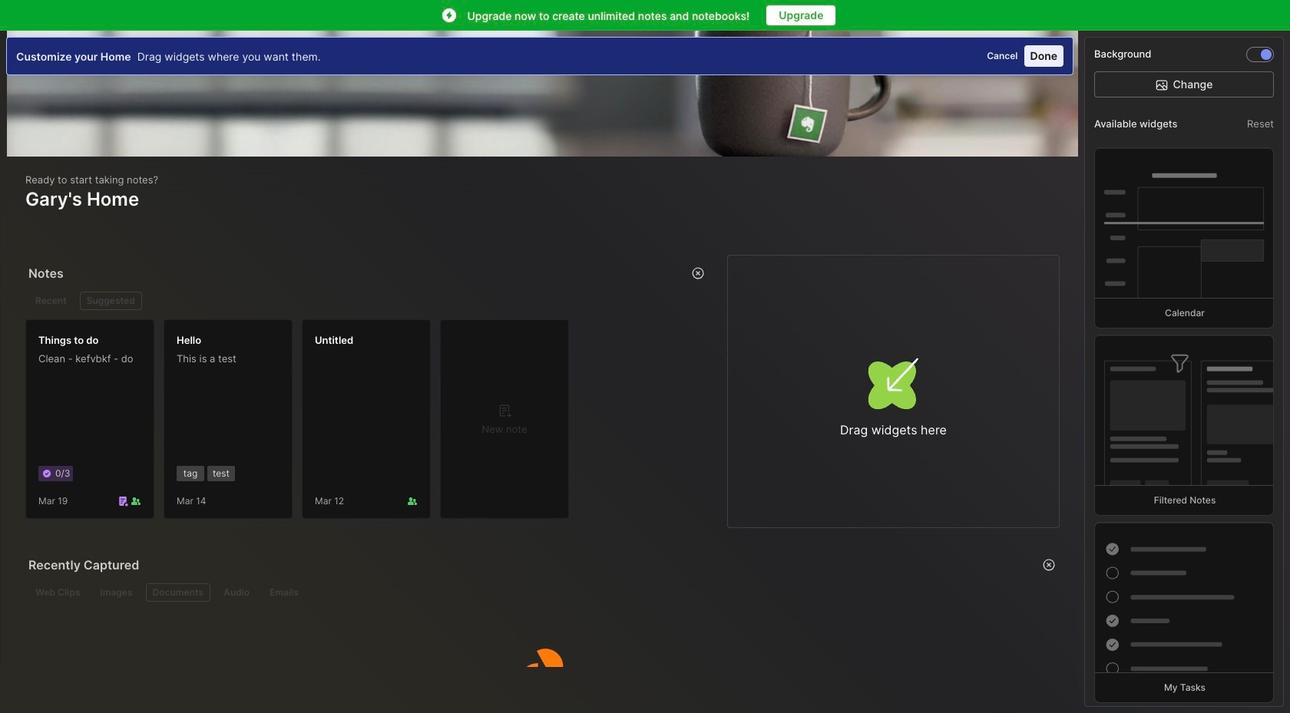 Task type: describe. For each thing, give the bounding box(es) containing it.
background image
[[1261, 49, 1272, 60]]



Task type: vqa. For each thing, say whether or not it's contained in the screenshot.
5th "cell" from the top of the page
no



